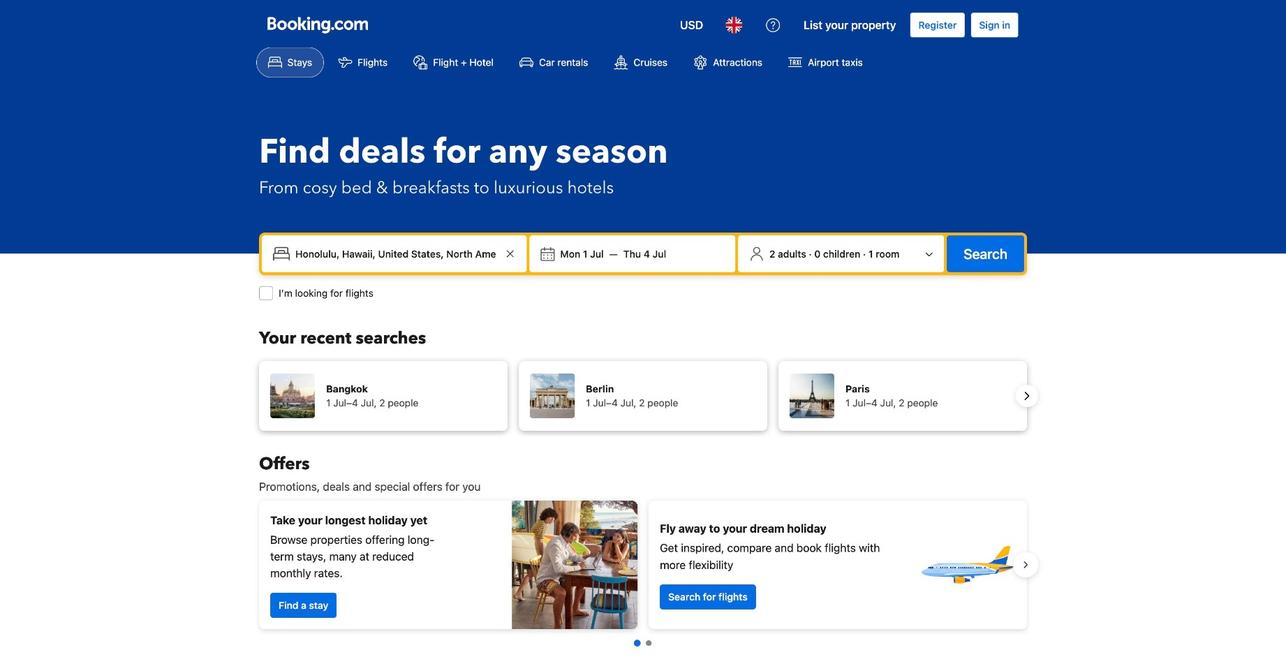 Task type: locate. For each thing, give the bounding box(es) containing it.
booking.com image
[[268, 17, 368, 34]]

fly away to your dream holiday image
[[919, 516, 1016, 614]]

take your longest holiday yet image
[[512, 501, 638, 629]]

region
[[248, 356, 1039, 437], [248, 495, 1039, 635]]

2 region from the top
[[248, 495, 1039, 635]]

0 vertical spatial region
[[248, 356, 1039, 437]]

1 vertical spatial region
[[248, 495, 1039, 635]]

progress bar
[[635, 641, 652, 646]]

Where are you going? field
[[290, 241, 502, 267]]



Task type: describe. For each thing, give the bounding box(es) containing it.
next image
[[1019, 388, 1036, 404]]

1 region from the top
[[248, 356, 1039, 437]]



Task type: vqa. For each thing, say whether or not it's contained in the screenshot.
the 'from' in the '1.3 MILES FROM CENTER SUBWAY ACCESS'
no



